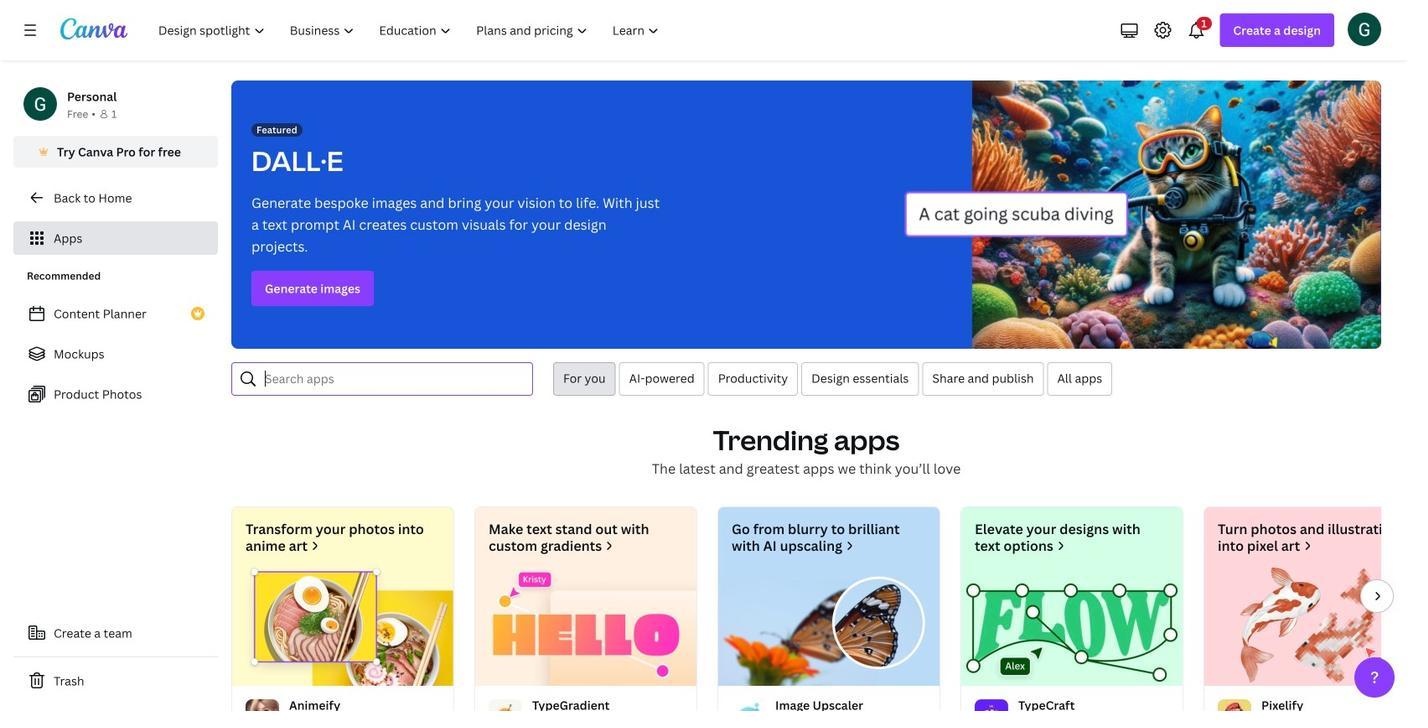 Task type: describe. For each thing, give the bounding box(es) containing it.
animeify image
[[232, 568, 454, 686]]

typegradient image
[[475, 568, 697, 686]]

pixelify image
[[1205, 568, 1409, 686]]

top level navigation element
[[148, 13, 674, 47]]

typecraft image
[[962, 568, 1183, 686]]



Task type: vqa. For each thing, say whether or not it's contained in the screenshot.
Christmas bouquet with dried orange. image to the left
no



Task type: locate. For each thing, give the bounding box(es) containing it.
an image with a cursor next to a text box containing the prompt "a cat going scuba diving" to generate an image. the generated image of a cat doing scuba diving is behind the text box. image
[[905, 80, 1382, 349]]

Input field to search for apps search field
[[265, 363, 522, 395]]

greg robinson image
[[1348, 12, 1382, 46]]

list
[[13, 297, 218, 411]]

image upscaler image
[[719, 568, 940, 686]]



